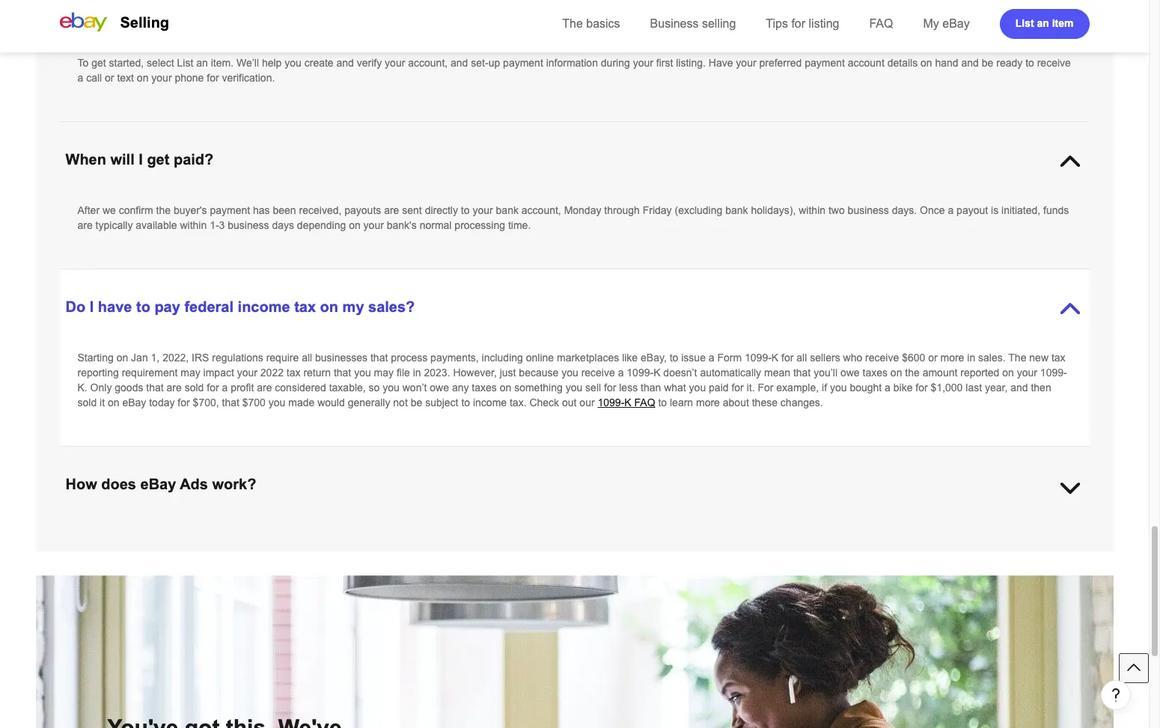 Task type: locate. For each thing, give the bounding box(es) containing it.
and left set-
[[451, 57, 468, 69]]

typically
[[96, 219, 133, 231]]

1 vertical spatial list
[[177, 57, 193, 69]]

confirm
[[119, 204, 153, 216]]

$700,
[[193, 397, 219, 409]]

get
[[91, 57, 106, 69], [147, 151, 169, 168]]

more up amount
[[940, 352, 964, 364]]

1 vertical spatial more
[[696, 397, 720, 409]]

1 vertical spatial create
[[304, 57, 334, 69]]

get inside to get started, select list an item. we'll help you create and verify your account, and set-up payment information during your first listing. have your preferred payment account details on hand and be ready to receive a call or text on your phone for verification.
[[91, 57, 106, 69]]

account, inside after we confirm the buyer's payment has been received, payouts are sent directly to your bank account, monday through friday (excluding bank holidays), within two business days. once a payout is initiated, funds are typically available within 1-3 business days depending on your bank's normal processing time.
[[522, 204, 561, 216]]

to left pay
[[136, 299, 150, 315]]

0 horizontal spatial payment
[[210, 204, 250, 216]]

1099- down the like
[[627, 367, 654, 379]]

payments,
[[430, 352, 479, 364]]

ads inside ebay ads can help you build your business on ebay with effective advertising tools that create a meaningful connection between you and ebay's global community of passionate buyers - and help you sell your items faster. stand out among billions of listings on ebay by putting your items in front of interested buyers no matter the size of your budget.
[[104, 529, 122, 541]]

an right the selling
[[180, 4, 198, 20]]

size
[[609, 544, 627, 556]]

last
[[966, 382, 982, 394]]

business up listings
[[235, 529, 277, 541]]

business selling link
[[650, 17, 736, 30]]

of right community
[[833, 529, 842, 541]]

1 vertical spatial get
[[147, 151, 169, 168]]

you up the so
[[354, 367, 371, 379]]

bike
[[894, 382, 913, 394]]

1 vertical spatial k
[[654, 367, 661, 379]]

ebay,
[[641, 352, 667, 364]]

in right file
[[413, 367, 421, 379]]

1 vertical spatial the
[[905, 367, 920, 379]]

among
[[157, 544, 189, 556]]

an
[[180, 4, 198, 20], [1037, 17, 1049, 29], [196, 57, 208, 69]]

0 horizontal spatial ads
[[104, 529, 122, 541]]

1 vertical spatial how
[[65, 476, 97, 493]]

0 vertical spatial income
[[238, 299, 290, 315]]

1 horizontal spatial more
[[940, 352, 964, 364]]

these
[[752, 397, 778, 409]]

$700
[[242, 397, 266, 409]]

the inside starting on jan 1, 2022, irs regulations require all businesses that process payments, including online marketplaces like ebay, to issue a form 1099-k for all sellers who receive $600 or more in sales. the new tax reporting requirement may impact your 2022 tax return that you may file in 2023. however, just because you receive a 1099-k doesn't automatically mean that you'll owe taxes on the amount reported on your 1099- k. only goods that are sold for a profit are considered taxable, so you won't owe any taxes on something you sell for less than what you paid for it. for example, if you bought a bike for $1,000 last year, and then sold it on ebay today for $700, that $700 you made would generally not be subject to income tax. check out our
[[905, 367, 920, 379]]

so
[[369, 382, 380, 394]]

jan
[[131, 352, 148, 364]]

faq up account
[[869, 17, 893, 30]]

1 horizontal spatial ads
[[180, 476, 208, 493]]

1 vertical spatial business
[[228, 219, 269, 231]]

$1,000
[[931, 382, 963, 394]]

on left with
[[280, 529, 291, 541]]

are up bank's
[[384, 204, 399, 216]]

monday
[[564, 204, 601, 216]]

0 vertical spatial account,
[[408, 57, 448, 69]]

a left form in the right top of the page
[[709, 352, 715, 364]]

taxes
[[863, 367, 888, 379], [472, 382, 497, 394]]

started,
[[109, 57, 144, 69]]

0 vertical spatial faq
[[869, 17, 893, 30]]

the left new
[[1008, 352, 1027, 364]]

within left two
[[799, 204, 826, 216]]

the inside after we confirm the buyer's payment has been received, payouts are sent directly to your bank account, monday through friday (excluding bank holidays), within two business days. once a payout is initiated, funds are typically available within 1-3 business days depending on your bank's normal processing time.
[[156, 204, 171, 216]]

owe down who in the top of the page
[[841, 367, 860, 379]]

2 horizontal spatial k
[[772, 352, 779, 364]]

listing.
[[676, 57, 706, 69]]

bank left holidays),
[[725, 204, 748, 216]]

automatically
[[700, 367, 761, 379]]

1 horizontal spatial the
[[591, 544, 606, 556]]

receive down list an item 'link'
[[1037, 57, 1071, 69]]

faq link
[[869, 17, 893, 30]]

1 bank from the left
[[496, 204, 519, 216]]

list
[[1015, 17, 1034, 29], [177, 57, 193, 69]]

1 vertical spatial items
[[386, 544, 411, 556]]

0 vertical spatial list
[[1015, 17, 1034, 29]]

2023.
[[424, 367, 450, 379]]

1 horizontal spatial be
[[982, 57, 994, 69]]

sold
[[185, 382, 204, 394], [77, 397, 97, 409]]

the up available
[[156, 204, 171, 216]]

ebay inside starting on jan 1, 2022, irs regulations require all businesses that process payments, including online marketplaces like ebay, to issue a form 1099-k for all sellers who receive $600 or more in sales. the new tax reporting requirement may impact your 2022 tax return that you may file in 2023. however, just because you receive a 1099-k doesn't automatically mean that you'll owe taxes on the amount reported on your 1099- k. only goods that are sold for a profit are considered taxable, so you won't owe any taxes on something you sell for less than what you paid for it. for example, if you bought a bike for $1,000 last year, and then sold it on ebay today for $700, that $700 you made would generally not be subject to income tax. check out our
[[122, 397, 146, 409]]

are up today at the bottom of the page
[[167, 382, 182, 394]]

help right the 'we'll'
[[262, 57, 282, 69]]

0 horizontal spatial owe
[[430, 382, 449, 394]]

be
[[982, 57, 994, 69], [411, 397, 422, 409]]

community
[[780, 529, 830, 541]]

i for create
[[124, 4, 128, 20]]

.
[[757, 544, 760, 556]]

0 vertical spatial items
[[1044, 529, 1069, 541]]

0 horizontal spatial create
[[132, 4, 176, 20]]

that down requirement at the bottom left
[[146, 382, 164, 394]]

get left paid?
[[147, 151, 169, 168]]

or inside starting on jan 1, 2022, irs regulations require all businesses that process payments, including online marketplaces like ebay, to issue a form 1099-k for all sellers who receive $600 or more in sales. the new tax reporting requirement may impact your 2022 tax return that you may file in 2023. however, just because you receive a 1099-k doesn't automatically mean that you'll owe taxes on the amount reported on your 1099- k. only goods that are sold for a profit are considered taxable, so you won't owe any taxes on something you sell for less than what you paid for it. for example, if you bought a bike for $1,000 last year, and then sold it on ebay today for $700, that $700 you made would generally not be subject to income tax. check out our
[[928, 352, 938, 364]]

and inside starting on jan 1, 2022, irs regulations require all businesses that process payments, including online marketplaces like ebay, to issue a form 1099-k for all sellers who receive $600 or more in sales. the new tax reporting requirement may impact your 2022 tax return that you may file in 2023. however, just because you receive a 1099-k doesn't automatically mean that you'll owe taxes on the amount reported on your 1099- k. only goods that are sold for a profit are considered taxable, so you won't owe any taxes on something you sell for less than what you paid for it. for example, if you bought a bike for $1,000 last year, and then sold it on ebay today for $700, that $700 you made would generally not be subject to income tax. check out our
[[1011, 382, 1028, 394]]

that up interested
[[463, 529, 480, 541]]

more
[[733, 544, 757, 556]]

k down less at the bottom right of page
[[624, 397, 631, 409]]

including
[[482, 352, 523, 364]]

0 vertical spatial or
[[105, 72, 114, 84]]

1 vertical spatial i
[[139, 151, 143, 168]]

and right '-'
[[939, 529, 957, 541]]

0 horizontal spatial out
[[139, 544, 154, 556]]

sold left it
[[77, 397, 97, 409]]

sell inside ebay ads can help you build your business on ebay with effective advertising tools that create a meaningful connection between you and ebay's global community of passionate buyers - and help you sell your items faster. stand out among billions of listings on ebay by putting your items in front of interested buyers no matter the size of your budget.
[[1002, 529, 1018, 541]]

out inside ebay ads can help you build your business on ebay with effective advertising tools that create a meaningful connection between you and ebay's global community of passionate buyers - and help you sell your items faster. stand out among billions of listings on ebay by putting your items in front of interested buyers no matter the size of your budget.
[[139, 544, 154, 556]]

1 horizontal spatial sold
[[185, 382, 204, 394]]

starting
[[77, 352, 114, 364]]

we
[[103, 204, 116, 216]]

payment
[[503, 57, 543, 69], [805, 57, 845, 69], [210, 204, 250, 216]]

income up require
[[238, 299, 290, 315]]

on down just
[[500, 382, 511, 394]]

list an item
[[1015, 17, 1074, 29]]

k
[[772, 352, 779, 364], [654, 367, 661, 379], [624, 397, 631, 409]]

a inside after we confirm the buyer's payment has been received, payouts are sent directly to your bank account, monday through friday (excluding bank holidays), within two business days. once a payout is initiated, funds are typically available within 1-3 business days depending on your bank's normal processing time.
[[948, 204, 954, 216]]

the down connection
[[591, 544, 606, 556]]

help right can
[[144, 529, 164, 541]]

payment right up
[[503, 57, 543, 69]]

1 vertical spatial income
[[473, 397, 507, 409]]

payout
[[957, 204, 988, 216]]

payment inside after we confirm the buyer's payment has been received, payouts are sent directly to your bank account, monday through friday (excluding bank holidays), within two business days. once a payout is initiated, funds are typically available within 1-3 business days depending on your bank's normal processing time.
[[210, 204, 250, 216]]

bank up time.
[[496, 204, 519, 216]]

1 horizontal spatial create
[[304, 57, 334, 69]]

learn more .
[[703, 544, 760, 556]]

how
[[65, 4, 97, 20], [65, 476, 97, 493]]

list inside 'link'
[[1015, 17, 1034, 29]]

be inside starting on jan 1, 2022, irs regulations require all businesses that process payments, including online marketplaces like ebay, to issue a form 1099-k for all sellers who receive $600 or more in sales. the new tax reporting requirement may impact your 2022 tax return that you may file in 2023. however, just because you receive a 1099-k doesn't automatically mean that you'll owe taxes on the amount reported on your 1099- k. only goods that are sold for a profit are considered taxable, so you won't owe any taxes on something you sell for less than what you paid for it. for example, if you bought a bike for $1,000 last year, and then sold it on ebay today for $700, that $700 you made would generally not be subject to income tax. check out our
[[411, 397, 422, 409]]

account, up time.
[[522, 204, 561, 216]]

in down advertising
[[414, 544, 422, 556]]

information
[[546, 57, 598, 69]]

0 horizontal spatial all
[[302, 352, 312, 364]]

friday
[[643, 204, 672, 216]]

buyers left '-'
[[898, 529, 930, 541]]

how for how do i create an account?
[[65, 4, 97, 20]]

sellers
[[810, 352, 840, 364]]

available
[[136, 219, 177, 231]]

interested
[[461, 544, 507, 556]]

1 vertical spatial tax
[[1052, 352, 1066, 364]]

or up amount
[[928, 352, 938, 364]]

ads up stand
[[104, 529, 122, 541]]

receive inside to get started, select list an item. we'll help you create and verify your account, and set-up payment information during your first listing. have your preferred payment account details on hand and be ready to receive a call or text on your phone for verification.
[[1037, 57, 1071, 69]]

0 vertical spatial be
[[982, 57, 994, 69]]

ebay right does
[[140, 476, 176, 493]]

initiated,
[[1002, 204, 1041, 216]]

first
[[656, 57, 673, 69]]

2 may from the left
[[374, 367, 394, 379]]

and left verify
[[336, 57, 354, 69]]

0 horizontal spatial i
[[90, 299, 94, 315]]

1 vertical spatial receive
[[865, 352, 899, 364]]

2 horizontal spatial create
[[483, 529, 512, 541]]

1 how from the top
[[65, 4, 97, 20]]

1 horizontal spatial faq
[[869, 17, 893, 30]]

0 horizontal spatial help
[[144, 529, 164, 541]]

business down has
[[228, 219, 269, 231]]

not
[[393, 397, 408, 409]]

receive down marketplaces
[[581, 367, 615, 379]]

ebay up faster.
[[77, 529, 101, 541]]

faq down than
[[634, 397, 655, 409]]

1 vertical spatial buyers
[[510, 544, 541, 556]]

more down paid
[[696, 397, 720, 409]]

1 vertical spatial account,
[[522, 204, 561, 216]]

on right listings
[[273, 544, 285, 556]]

2 horizontal spatial i
[[139, 151, 143, 168]]

tax
[[294, 299, 316, 315], [1052, 352, 1066, 364], [287, 367, 301, 379]]

ads left work?
[[180, 476, 208, 493]]

for inside to get started, select list an item. we'll help you create and verify your account, and set-up payment information during your first listing. have your preferred payment account details on hand and be ready to receive a call or text on your phone for verification.
[[207, 72, 219, 84]]

owe
[[841, 367, 860, 379], [430, 382, 449, 394]]

1 horizontal spatial income
[[473, 397, 507, 409]]

on inside after we confirm the buyer's payment has been received, payouts are sent directly to your bank account, monday through friday (excluding bank holidays), within two business days. once a payout is initiated, funds are typically available within 1-3 business days depending on your bank's normal processing time.
[[349, 219, 361, 231]]

1 horizontal spatial i
[[124, 4, 128, 20]]

1 horizontal spatial payment
[[503, 57, 543, 69]]

ebay's
[[715, 529, 746, 541]]

how left do
[[65, 4, 97, 20]]

on
[[921, 57, 932, 69], [137, 72, 149, 84], [349, 219, 361, 231], [320, 299, 338, 315], [116, 352, 128, 364], [891, 367, 902, 379], [1002, 367, 1014, 379], [500, 382, 511, 394], [108, 397, 119, 409], [280, 529, 291, 541], [273, 544, 285, 556]]

0 horizontal spatial more
[[696, 397, 720, 409]]

or
[[105, 72, 114, 84], [928, 352, 938, 364]]

account,
[[408, 57, 448, 69], [522, 204, 561, 216]]

2 vertical spatial create
[[483, 529, 512, 541]]

a right once
[[948, 204, 954, 216]]

ebay ads can help you build your business on ebay with effective advertising tools that create a meaningful connection between you and ebay's global community of passionate buyers - and help you sell your items faster. stand out among billions of listings on ebay by putting your items in front of interested buyers no matter the size of your budget.
[[77, 529, 1069, 556]]

matter
[[559, 544, 588, 556]]

business selling
[[650, 17, 736, 30]]

taxes down however,
[[472, 382, 497, 394]]

in
[[967, 352, 975, 364], [413, 367, 421, 379], [414, 544, 422, 556]]

0 horizontal spatial get
[[91, 57, 106, 69]]

k down ebay, in the right of the page
[[654, 367, 661, 379]]

my ebay link
[[923, 17, 970, 30]]

account, left set-
[[408, 57, 448, 69]]

an left item
[[1037, 17, 1049, 29]]

that down the profit
[[222, 397, 239, 409]]

1 vertical spatial ads
[[104, 529, 122, 541]]

1 vertical spatial sold
[[77, 397, 97, 409]]

0 horizontal spatial or
[[105, 72, 114, 84]]

learn
[[670, 397, 693, 409]]

list up phone
[[177, 57, 193, 69]]

1 horizontal spatial receive
[[865, 352, 899, 364]]

0 vertical spatial k
[[772, 352, 779, 364]]

help inside to get started, select list an item. we'll help you create and verify your account, and set-up payment information during your first listing. have your preferred payment account details on hand and be ready to receive a call or text on your phone for verification.
[[262, 57, 282, 69]]

income left tax.
[[473, 397, 507, 409]]

0 vertical spatial receive
[[1037, 57, 1071, 69]]

0 vertical spatial owe
[[841, 367, 860, 379]]

2 vertical spatial the
[[591, 544, 606, 556]]

that
[[370, 352, 388, 364], [334, 367, 351, 379], [793, 367, 811, 379], [146, 382, 164, 394], [222, 397, 239, 409], [463, 529, 480, 541]]

will
[[110, 151, 135, 168]]

sales.
[[978, 352, 1006, 364]]

1 horizontal spatial help
[[262, 57, 282, 69]]

0 horizontal spatial taxes
[[472, 382, 497, 394]]

tax right new
[[1052, 352, 1066, 364]]

account, inside to get started, select list an item. we'll help you create and verify your account, and set-up payment information during your first listing. have your preferred payment account details on hand and be ready to receive a call or text on your phone for verification.
[[408, 57, 448, 69]]

0 vertical spatial get
[[91, 57, 106, 69]]

received,
[[299, 204, 342, 216]]

business inside ebay ads can help you build your business on ebay with effective advertising tools that create a meaningful connection between you and ebay's global community of passionate buyers - and help you sell your items faster. stand out among billions of listings on ebay by putting your items in front of interested buyers no matter the size of your budget.
[[235, 529, 277, 541]]

in up reported
[[967, 352, 975, 364]]

for
[[758, 382, 774, 394]]

help right '-'
[[960, 529, 979, 541]]

1 all from the left
[[302, 352, 312, 364]]

2 how from the top
[[65, 476, 97, 493]]

new
[[1029, 352, 1049, 364]]

are
[[384, 204, 399, 216], [77, 219, 93, 231], [167, 382, 182, 394], [257, 382, 272, 394]]

or inside to get started, select list an item. we'll help you create and verify your account, and set-up payment information during your first listing. have your preferred payment account details on hand and be ready to receive a call or text on your phone for verification.
[[105, 72, 114, 84]]

0 horizontal spatial account,
[[408, 57, 448, 69]]

you up our
[[566, 382, 583, 394]]

within down "buyer's"
[[180, 219, 207, 231]]

owe down 2023. on the left bottom of the page
[[430, 382, 449, 394]]

create right do
[[132, 4, 176, 20]]

0 horizontal spatial be
[[411, 397, 422, 409]]

today
[[149, 397, 175, 409]]

taxes up bought
[[863, 367, 888, 379]]

2 vertical spatial i
[[90, 299, 94, 315]]

2 vertical spatial business
[[235, 529, 277, 541]]

1 horizontal spatial sell
[[1002, 529, 1018, 541]]

i for get
[[139, 151, 143, 168]]

create inside to get started, select list an item. we'll help you create and verify your account, and set-up payment information during your first listing. have your preferred payment account details on hand and be ready to receive a call or text on your phone for verification.
[[304, 57, 334, 69]]

like
[[622, 352, 638, 364]]

we'll
[[236, 57, 259, 69]]

check
[[530, 397, 559, 409]]

1 vertical spatial be
[[411, 397, 422, 409]]

0 vertical spatial the
[[156, 204, 171, 216]]

on down payouts
[[349, 219, 361, 231]]

a left meaningful
[[515, 529, 521, 541]]

example,
[[776, 382, 819, 394]]

made
[[288, 397, 315, 409]]

1 horizontal spatial may
[[374, 367, 394, 379]]

and left then
[[1011, 382, 1028, 394]]

learn more link
[[703, 544, 757, 556]]

you right the 'we'll'
[[285, 57, 302, 69]]

1 horizontal spatial taxes
[[863, 367, 888, 379]]

1 vertical spatial within
[[180, 219, 207, 231]]

tax left my
[[294, 299, 316, 315]]

what
[[664, 382, 686, 394]]

on left jan
[[116, 352, 128, 364]]

0 horizontal spatial list
[[177, 57, 193, 69]]

0 horizontal spatial the
[[156, 204, 171, 216]]

than
[[641, 382, 661, 394]]

1 vertical spatial the
[[1008, 352, 1027, 364]]

how do i create an account?
[[65, 4, 268, 20]]

on left my
[[320, 299, 338, 315]]

require
[[266, 352, 299, 364]]

create left verify
[[304, 57, 334, 69]]

days
[[272, 219, 294, 231]]

k.
[[77, 382, 87, 394]]

2 vertical spatial receive
[[581, 367, 615, 379]]

to left learn
[[658, 397, 667, 409]]

0 vertical spatial within
[[799, 204, 826, 216]]

1 vertical spatial out
[[139, 544, 154, 556]]

an inside to get started, select list an item. we'll help you create and verify your account, and set-up payment information during your first listing. have your preferred payment account details on hand and be ready to receive a call or text on your phone for verification.
[[196, 57, 208, 69]]

0 vertical spatial sell
[[585, 382, 601, 394]]

set-
[[471, 57, 489, 69]]

that up example,
[[793, 367, 811, 379]]

list left item
[[1015, 17, 1034, 29]]

payment up 3
[[210, 204, 250, 216]]

0 vertical spatial out
[[562, 397, 577, 409]]

after we confirm the buyer's payment has been received, payouts are sent directly to your bank account, monday through friday (excluding bank holidays), within two business days. once a payout is initiated, funds are typically available within 1-3 business days depending on your bank's normal processing time.
[[77, 204, 1069, 231]]

1 vertical spatial sell
[[1002, 529, 1018, 541]]

may down the irs
[[181, 367, 200, 379]]

1 horizontal spatial the
[[1008, 352, 1027, 364]]

0 horizontal spatial faq
[[634, 397, 655, 409]]

build
[[187, 529, 209, 541]]

2 horizontal spatial the
[[905, 367, 920, 379]]

that down the businesses
[[334, 367, 351, 379]]

0 horizontal spatial bank
[[496, 204, 519, 216]]

0 vertical spatial more
[[940, 352, 964, 364]]

get up call
[[91, 57, 106, 69]]

0 vertical spatial taxes
[[863, 367, 888, 379]]

verify
[[357, 57, 382, 69]]

payment down listing
[[805, 57, 845, 69]]

business right two
[[848, 204, 889, 216]]



Task type: vqa. For each thing, say whether or not it's contained in the screenshot.
piece
no



Task type: describe. For each thing, give the bounding box(es) containing it.
only
[[90, 382, 112, 394]]

irs
[[192, 352, 209, 364]]

1 horizontal spatial within
[[799, 204, 826, 216]]

are down the 2022
[[257, 382, 272, 394]]

select
[[147, 57, 174, 69]]

2 horizontal spatial payment
[[805, 57, 845, 69]]

during
[[601, 57, 630, 69]]

because
[[519, 367, 559, 379]]

federal
[[184, 299, 234, 315]]

0 vertical spatial the
[[562, 17, 583, 30]]

are down the after
[[77, 219, 93, 231]]

to inside to get started, select list an item. we'll help you create and verify your account, and set-up payment information during your first listing. have your preferred payment account details on hand and be ready to receive a call or text on your phone for verification.
[[1026, 57, 1034, 69]]

1099- up then
[[1040, 367, 1067, 379]]

of left listings
[[227, 544, 235, 556]]

1,
[[151, 352, 160, 364]]

ebay up by
[[294, 529, 318, 541]]

item.
[[211, 57, 234, 69]]

account?
[[202, 4, 268, 20]]

0 horizontal spatial items
[[386, 544, 411, 556]]

our
[[580, 397, 595, 409]]

to down any
[[461, 397, 470, 409]]

it.
[[747, 382, 755, 394]]

to up doesn't
[[670, 352, 678, 364]]

for down impact
[[207, 382, 219, 394]]

how for how does ebay ads work?
[[65, 476, 97, 493]]

effective
[[343, 529, 381, 541]]

with
[[321, 529, 340, 541]]

1 may from the left
[[181, 367, 200, 379]]

my
[[343, 299, 364, 315]]

1 horizontal spatial k
[[654, 367, 661, 379]]

less
[[619, 382, 638, 394]]

is
[[991, 204, 999, 216]]

once
[[920, 204, 945, 216]]

on right it
[[108, 397, 119, 409]]

an inside 'link'
[[1037, 17, 1049, 29]]

that left process
[[370, 352, 388, 364]]

1 horizontal spatial get
[[147, 151, 169, 168]]

business
[[650, 17, 699, 30]]

list inside to get started, select list an item. we'll help you create and verify your account, and set-up payment information during your first listing. have your preferred payment account details on hand and be ready to receive a call or text on your phone for verification.
[[177, 57, 193, 69]]

pay
[[154, 299, 180, 315]]

a inside to get started, select list an item. we'll help you create and verify your account, and set-up payment information during your first listing. have your preferred payment account details on hand and be ready to receive a call or text on your phone for verification.
[[77, 72, 83, 84]]

and up learn at the right of page
[[694, 529, 712, 541]]

my
[[923, 17, 939, 30]]

budget.
[[665, 544, 700, 556]]

for right bike
[[916, 382, 928, 394]]

0 vertical spatial ads
[[180, 476, 208, 493]]

just
[[500, 367, 516, 379]]

a down impact
[[222, 382, 228, 394]]

0 horizontal spatial receive
[[581, 367, 615, 379]]

it
[[100, 397, 105, 409]]

and right hand
[[961, 57, 979, 69]]

0 horizontal spatial sold
[[77, 397, 97, 409]]

(excluding
[[675, 204, 723, 216]]

a left bike
[[885, 382, 891, 394]]

on up bike
[[891, 367, 902, 379]]

2 all from the left
[[797, 352, 807, 364]]

of right size
[[630, 544, 639, 556]]

a inside ebay ads can help you build your business on ebay with effective advertising tools that create a meaningful connection between you and ebay's global community of passionate buyers - and help you sell your items faster. stand out among billions of listings on ebay by putting your items in front of interested buyers no matter the size of your budget.
[[515, 529, 521, 541]]

you up budget. on the right bottom of page
[[674, 529, 691, 541]]

1 vertical spatial faq
[[634, 397, 655, 409]]

1099-k faq link
[[598, 397, 655, 409]]

if
[[822, 382, 827, 394]]

2 horizontal spatial help
[[960, 529, 979, 541]]

on left hand
[[921, 57, 932, 69]]

2 vertical spatial tax
[[287, 367, 301, 379]]

tips for listing
[[766, 17, 839, 30]]

2022
[[260, 367, 284, 379]]

text
[[117, 72, 134, 84]]

you inside to get started, select list an item. we'll help you create and verify your account, and set-up payment information during your first listing. have your preferred payment account details on hand and be ready to receive a call or text on your phone for verification.
[[285, 57, 302, 69]]

1099- down less at the bottom right of page
[[598, 397, 624, 409]]

bought
[[850, 382, 882, 394]]

0 vertical spatial tax
[[294, 299, 316, 315]]

up
[[488, 57, 500, 69]]

0 vertical spatial in
[[967, 352, 975, 364]]

stand
[[109, 544, 136, 556]]

ebay right my
[[943, 17, 970, 30]]

doesn't
[[663, 367, 697, 379]]

in inside ebay ads can help you build your business on ebay with effective advertising tools that create a meaningful connection between you and ebay's global community of passionate buyers - and help you sell your items faster. stand out among billions of listings on ebay by putting your items in front of interested buyers no matter the size of your budget.
[[414, 544, 422, 556]]

does
[[101, 476, 136, 493]]

account
[[848, 57, 885, 69]]

the inside starting on jan 1, 2022, irs regulations require all businesses that process payments, including online marketplaces like ebay, to issue a form 1099-k for all sellers who receive $600 or more in sales. the new tax reporting requirement may impact your 2022 tax return that you may file in 2023. however, just because you receive a 1099-k doesn't automatically mean that you'll owe taxes on the amount reported on your 1099- k. only goods that are sold for a profit are considered taxable, so you won't owe any taxes on something you sell for less than what you paid for it. for example, if you bought a bike for $1,000 last year, and then sold it on ebay today for $700, that $700 you made would generally not be subject to income tax. check out our
[[1008, 352, 1027, 364]]

be inside to get started, select list an item. we'll help you create and verify your account, and set-up payment information during your first listing. have your preferred payment account details on hand and be ready to receive a call or text on your phone for verification.
[[982, 57, 994, 69]]

normal
[[420, 219, 452, 231]]

details
[[887, 57, 918, 69]]

would
[[317, 397, 345, 409]]

mean
[[764, 367, 790, 379]]

for up mean at bottom right
[[781, 352, 794, 364]]

1 vertical spatial owe
[[430, 382, 449, 394]]

0 vertical spatial sold
[[185, 382, 204, 394]]

can
[[125, 529, 142, 541]]

profit
[[231, 382, 254, 394]]

1099-k faq to learn more about these changes.
[[598, 397, 823, 409]]

to inside after we confirm the buyer's payment has been received, payouts are sent directly to your bank account, monday through friday (excluding bank holidays), within two business days. once a payout is initiated, funds are typically available within 1-3 business days depending on your bank's normal processing time.
[[461, 204, 470, 216]]

any
[[452, 382, 469, 394]]

1 vertical spatial in
[[413, 367, 421, 379]]

2 bank from the left
[[725, 204, 748, 216]]

online
[[526, 352, 554, 364]]

$600
[[902, 352, 925, 364]]

goods
[[115, 382, 143, 394]]

1 horizontal spatial items
[[1044, 529, 1069, 541]]

ready
[[996, 57, 1023, 69]]

processing
[[455, 219, 505, 231]]

front
[[425, 544, 446, 556]]

ebay left by
[[288, 544, 312, 556]]

0 vertical spatial business
[[848, 204, 889, 216]]

the basics link
[[562, 17, 620, 30]]

reporting
[[77, 367, 119, 379]]

1 horizontal spatial owe
[[841, 367, 860, 379]]

form
[[717, 352, 742, 364]]

two
[[829, 204, 845, 216]]

been
[[273, 204, 296, 216]]

1099- up mean at bottom right
[[745, 352, 772, 364]]

0 horizontal spatial k
[[624, 397, 631, 409]]

on right text
[[137, 72, 149, 84]]

you up the 1099-k faq to learn more about these changes.
[[689, 382, 706, 394]]

on up year,
[[1002, 367, 1014, 379]]

a up less at the bottom right of page
[[618, 367, 624, 379]]

tips
[[766, 17, 788, 30]]

you right if
[[830, 382, 847, 394]]

out inside starting on jan 1, 2022, irs regulations require all businesses that process payments, including online marketplaces like ebay, to issue a form 1099-k for all sellers who receive $600 or more in sales. the new tax reporting requirement may impact your 2022 tax return that you may file in 2023. however, just because you receive a 1099-k doesn't automatically mean that you'll owe taxes on the amount reported on your 1099- k. only goods that are sold for a profit are considered taxable, so you won't owe any taxes on something you sell for less than what you paid for it. for example, if you bought a bike for $1,000 last year, and then sold it on ebay today for $700, that $700 you made would generally not be subject to income tax. check out our
[[562, 397, 577, 409]]

for left less at the bottom right of page
[[604, 382, 616, 394]]

the inside ebay ads can help you build your business on ebay with effective advertising tools that create a meaningful connection between you and ebay's global community of passionate buyers - and help you sell your items faster. stand out among billions of listings on ebay by putting your items in front of interested buyers no matter the size of your budget.
[[591, 544, 606, 556]]

0 vertical spatial create
[[132, 4, 176, 20]]

create inside ebay ads can help you build your business on ebay with effective advertising tools that create a meaningful connection between you and ebay's global community of passionate buyers - and help you sell your items faster. stand out among billions of listings on ebay by putting your items in front of interested buyers no matter the size of your budget.
[[483, 529, 512, 541]]

work?
[[212, 476, 256, 493]]

amount
[[923, 367, 958, 379]]

more inside starting on jan 1, 2022, irs regulations require all businesses that process payments, including online marketplaces like ebay, to issue a form 1099-k for all sellers who receive $600 or more in sales. the new tax reporting requirement may impact your 2022 tax return that you may file in 2023. however, just because you receive a 1099-k doesn't automatically mean that you'll owe taxes on the amount reported on your 1099- k. only goods that are sold for a profit are considered taxable, so you won't owe any taxes on something you sell for less than what you paid for it. for example, if you bought a bike for $1,000 last year, and then sold it on ebay today for $700, that $700 you made would generally not be subject to income tax. check out our
[[940, 352, 964, 364]]

that inside ebay ads can help you build your business on ebay with effective advertising tools that create a meaningful connection between you and ebay's global community of passionate buyers - and help you sell your items faster. stand out among billions of listings on ebay by putting your items in front of interested buyers no matter the size of your budget.
[[463, 529, 480, 541]]

income inside starting on jan 1, 2022, irs regulations require all businesses that process payments, including online marketplaces like ebay, to issue a form 1099-k for all sellers who receive $600 or more in sales. the new tax reporting requirement may impact your 2022 tax return that you may file in 2023. however, just because you receive a 1099-k doesn't automatically mean that you'll owe taxes on the amount reported on your 1099- k. only goods that are sold for a profit are considered taxable, so you won't owe any taxes on something you sell for less than what you paid for it. for example, if you bought a bike for $1,000 last year, and then sold it on ebay today for $700, that $700 you made would generally not be subject to income tax. check out our
[[473, 397, 507, 409]]

paid?
[[174, 151, 214, 168]]

1 vertical spatial taxes
[[472, 382, 497, 394]]

for left it.
[[732, 382, 744, 394]]

process
[[391, 352, 428, 364]]

tools
[[438, 529, 460, 541]]

you up among
[[167, 529, 184, 541]]

however,
[[453, 367, 497, 379]]

year,
[[985, 382, 1008, 394]]

of down "tools"
[[449, 544, 458, 556]]

0 vertical spatial buyers
[[898, 529, 930, 541]]

passionate
[[845, 529, 896, 541]]

basics
[[586, 17, 620, 30]]

you right '-'
[[982, 529, 999, 541]]

about
[[723, 397, 749, 409]]

return
[[303, 367, 331, 379]]

you right $700 at the bottom
[[269, 397, 285, 409]]

for right tips
[[791, 17, 805, 30]]

phone
[[175, 72, 204, 84]]

paid
[[709, 382, 729, 394]]

learn
[[703, 544, 730, 556]]

putting
[[329, 544, 360, 556]]

help, opens dialogs image
[[1109, 688, 1124, 703]]

0 horizontal spatial buyers
[[510, 544, 541, 556]]

-
[[933, 529, 936, 541]]

you down marketplaces
[[561, 367, 578, 379]]

0 horizontal spatial income
[[238, 299, 290, 315]]

do
[[65, 299, 85, 315]]

file
[[397, 367, 410, 379]]

sell inside starting on jan 1, 2022, irs regulations require all businesses that process payments, including online marketplaces like ebay, to issue a form 1099-k for all sellers who receive $600 or more in sales. the new tax reporting requirement may impact your 2022 tax return that you may file in 2023. however, just because you receive a 1099-k doesn't automatically mean that you'll owe taxes on the amount reported on your 1099- k. only goods that are sold for a profit are considered taxable, so you won't owe any taxes on something you sell for less than what you paid for it. for example, if you bought a bike for $1,000 last year, and then sold it on ebay today for $700, that $700 you made would generally not be subject to income tax. check out our
[[585, 382, 601, 394]]

through
[[604, 204, 640, 216]]

do
[[101, 4, 120, 20]]

sales?
[[368, 299, 415, 315]]

global
[[749, 529, 777, 541]]

0 horizontal spatial within
[[180, 219, 207, 231]]

for right today at the bottom of the page
[[178, 397, 190, 409]]

you right the so
[[383, 382, 400, 394]]

then
[[1031, 382, 1051, 394]]



